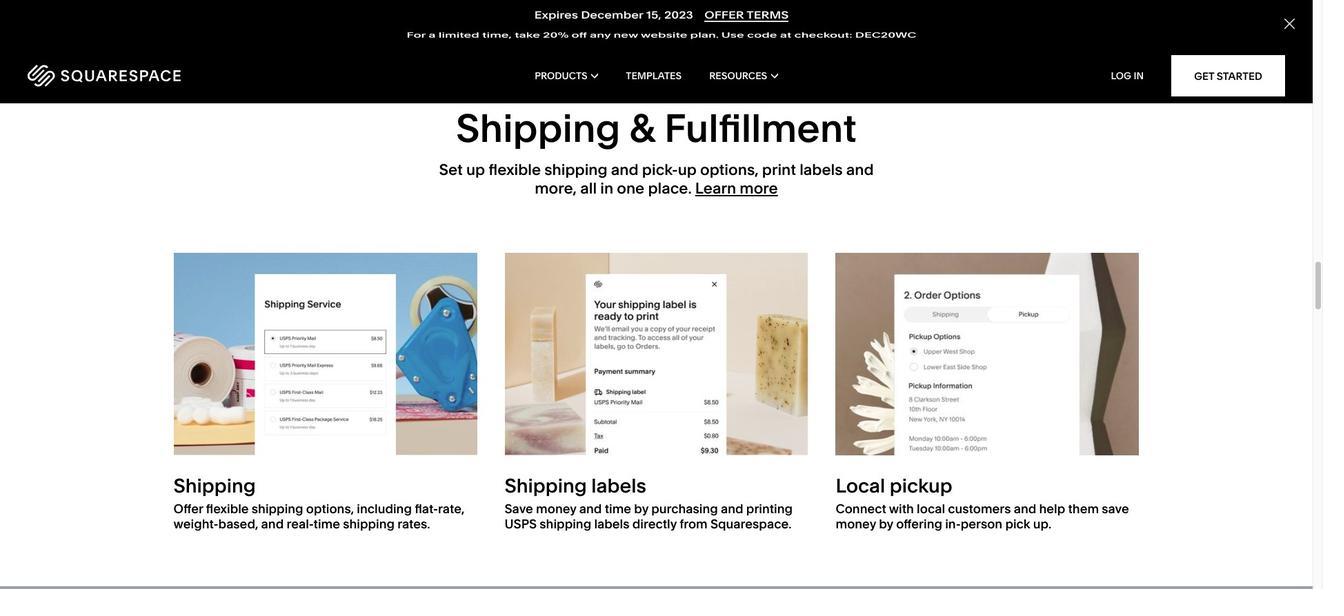 Task type: locate. For each thing, give the bounding box(es) containing it.
money right save
[[536, 502, 577, 518]]

save
[[505, 502, 533, 518]]

0 horizontal spatial money
[[536, 502, 577, 518]]

log             in link
[[1111, 70, 1144, 82]]

in-
[[945, 517, 961, 533]]

resources button
[[709, 48, 778, 103]]

labels
[[800, 161, 843, 180], [591, 474, 646, 498], [594, 517, 630, 533]]

one
[[617, 179, 645, 198]]

0 horizontal spatial options,
[[306, 502, 354, 518]]

in
[[1134, 70, 1144, 82]]

money down the local
[[836, 517, 876, 533]]

0 vertical spatial labels
[[800, 161, 843, 180]]

shipping
[[456, 105, 621, 152], [174, 474, 256, 498], [505, 474, 587, 498]]

pick
[[1006, 517, 1030, 533]]

and
[[611, 161, 639, 180], [846, 161, 874, 180], [579, 502, 602, 518], [721, 502, 744, 518], [1014, 502, 1036, 518], [261, 517, 284, 533]]

pick-
[[642, 161, 678, 180]]

up.
[[1033, 517, 1052, 533]]

at
[[780, 28, 792, 39]]

money
[[536, 502, 577, 518], [836, 517, 876, 533]]

1 horizontal spatial flexible
[[489, 161, 541, 180]]

time left including on the bottom of page
[[314, 517, 340, 533]]

up down shipping & fulfillment at the top
[[678, 161, 697, 180]]

1 horizontal spatial up
[[678, 161, 697, 180]]

shipping up save
[[505, 474, 587, 498]]

save
[[1102, 502, 1129, 518]]

flexible right offer
[[206, 502, 249, 518]]

1 vertical spatial options,
[[306, 502, 354, 518]]

by left offering
[[879, 517, 893, 533]]

flexible right set
[[489, 161, 541, 180]]

for a limited time, take 20% off any new website plan. use code at checkout: dec20wc
[[407, 28, 917, 39]]

more
[[740, 179, 778, 198]]

flexible
[[489, 161, 541, 180], [206, 502, 249, 518]]

place.
[[648, 179, 692, 198]]

code
[[747, 28, 777, 39]]

labels up directly
[[591, 474, 646, 498]]

log
[[1111, 70, 1132, 82]]

for
[[407, 28, 426, 39]]

any
[[590, 28, 611, 39]]

shipping inside "shipping labels save money and time by purchasing and printing usps shipping labels directly from squarespace."
[[505, 474, 587, 498]]

and inside 'shipping offer flexible shipping options, including flat-rate, weight-based, and real-time shipping rates.'
[[261, 517, 284, 533]]

by
[[634, 502, 649, 518], [879, 517, 893, 533]]

2 up from the left
[[678, 161, 697, 180]]

customers
[[948, 502, 1011, 518]]

dec20wc
[[855, 28, 917, 39]]

1 vertical spatial labels
[[591, 474, 646, 498]]

0 vertical spatial flexible
[[489, 161, 541, 180]]

time inside 'shipping offer flexible shipping options, including flat-rate, weight-based, and real-time shipping rates.'
[[314, 517, 340, 533]]

set up flexible shipping and pick-up options, print labels and more, all in one place.
[[439, 161, 874, 198]]

flexible for set
[[489, 161, 541, 180]]

easy print label creation example image
[[505, 253, 808, 456]]

from
[[680, 517, 708, 533]]

flexible inside 'shipping offer flexible shipping options, including flat-rate, weight-based, and real-time shipping rates.'
[[206, 502, 249, 518]]

0 horizontal spatial time
[[314, 517, 340, 533]]

rate,
[[438, 502, 465, 518]]

0 horizontal spatial flexible
[[206, 502, 249, 518]]

up
[[466, 161, 485, 180], [678, 161, 697, 180]]

0 horizontal spatial up
[[466, 161, 485, 180]]

time
[[605, 502, 631, 518], [314, 517, 340, 533]]

1 horizontal spatial by
[[879, 517, 893, 533]]

offering
[[896, 517, 942, 533]]

0 vertical spatial options,
[[700, 161, 759, 180]]

templates
[[626, 70, 682, 82]]

by left purchasing
[[634, 502, 649, 518]]

up right set
[[466, 161, 485, 180]]

options, left print
[[700, 161, 759, 180]]

1 vertical spatial flexible
[[206, 502, 249, 518]]

shipping up offer
[[174, 474, 256, 498]]

shipping down products
[[456, 105, 621, 152]]

learn
[[695, 179, 736, 198]]

options, left including on the bottom of page
[[306, 502, 354, 518]]

new
[[614, 28, 638, 39]]

local pickup options example image
[[836, 253, 1139, 456]]

options, inside 'shipping offer flexible shipping options, including flat-rate, weight-based, and real-time shipping rates.'
[[306, 502, 354, 518]]

labels left directly
[[594, 517, 630, 533]]

shipping inside 'shipping offer flexible shipping options, including flat-rate, weight-based, and real-time shipping rates.'
[[174, 474, 256, 498]]

shipping for shipping offer flexible shipping options, including flat-rate, weight-based, and real-time shipping rates.
[[174, 474, 256, 498]]

0 horizontal spatial by
[[634, 502, 649, 518]]

set
[[439, 161, 463, 180]]

shipping
[[545, 161, 608, 180], [252, 502, 303, 518], [343, 517, 395, 533], [540, 517, 591, 533]]

person
[[961, 517, 1003, 533]]

1 horizontal spatial money
[[836, 517, 876, 533]]

weight-
[[174, 517, 218, 533]]

flexible inside "set up flexible shipping and pick-up options, print labels and more, all in one place."
[[489, 161, 541, 180]]

20%
[[543, 28, 569, 39]]

1 horizontal spatial options,
[[700, 161, 759, 180]]

print
[[762, 161, 796, 180]]

labels right print
[[800, 161, 843, 180]]

options, inside "set up flexible shipping and pick-up options, print labels and more, all in one place."
[[700, 161, 759, 180]]

purchasing
[[651, 502, 718, 518]]

shipping & fulfillment
[[456, 105, 857, 152]]

products
[[535, 70, 588, 82]]

1 horizontal spatial time
[[605, 502, 631, 518]]

squarespace.
[[711, 517, 792, 533]]

options,
[[700, 161, 759, 180], [306, 502, 354, 518]]

learn more
[[695, 179, 778, 198]]

a
[[429, 28, 436, 39]]

time left directly
[[605, 502, 631, 518]]



Task type: vqa. For each thing, say whether or not it's contained in the screenshot.
topmost labels
yes



Task type: describe. For each thing, give the bounding box(es) containing it.
get started
[[1194, 69, 1263, 82]]

them
[[1068, 502, 1099, 518]]

and inside local pickup connect with local customers and help them save money by offering in-person pick up.
[[1014, 502, 1036, 518]]

more,
[[535, 179, 577, 198]]

based,
[[218, 517, 258, 533]]

resources
[[709, 70, 767, 82]]

get started link
[[1172, 55, 1285, 97]]

all
[[580, 179, 597, 198]]

use
[[721, 28, 744, 39]]

take
[[515, 28, 540, 39]]

flexible shipping options example image
[[174, 253, 477, 456]]

shipping for shipping & fulfillment
[[456, 105, 621, 152]]

flexible for shipping
[[206, 502, 249, 518]]

shipping inside "set up flexible shipping and pick-up options, print labels and more, all in one place."
[[545, 161, 608, 180]]

by inside local pickup connect with local customers and help them save money by offering in-person pick up.
[[879, 517, 893, 533]]

local
[[836, 474, 885, 498]]

get
[[1194, 69, 1215, 82]]

1 up from the left
[[466, 161, 485, 180]]

squarespace logo link
[[28, 65, 279, 87]]

plan.
[[690, 28, 719, 39]]

labels inside "set up flexible shipping and pick-up options, print labels and more, all in one place."
[[800, 161, 843, 180]]

off
[[572, 28, 587, 39]]

offer
[[174, 502, 203, 518]]

squarespace logo image
[[28, 65, 181, 87]]

including
[[357, 502, 412, 518]]

shipping for shipping labels save money and time by purchasing and printing usps shipping labels directly from squarespace.
[[505, 474, 587, 498]]

money inside local pickup connect with local customers and help them save money by offering in-person pick up.
[[836, 517, 876, 533]]

shipping inside "shipping labels save money and time by purchasing and printing usps shipping labels directly from squarespace."
[[540, 517, 591, 533]]

learn more link
[[695, 179, 778, 198]]

by inside "shipping labels save money and time by purchasing and printing usps shipping labels directly from squarespace."
[[634, 502, 649, 518]]

started
[[1217, 69, 1263, 82]]

2 vertical spatial labels
[[594, 517, 630, 533]]

in
[[600, 179, 613, 198]]

checkout:
[[795, 28, 853, 39]]

money inside "shipping labels save money and time by purchasing and printing usps shipping labels directly from squarespace."
[[536, 502, 577, 518]]

&
[[630, 105, 655, 152]]

templates link
[[626, 48, 682, 103]]

local pickup connect with local customers and help them save money by offering in-person pick up.
[[836, 474, 1129, 533]]

shipping offer flexible shipping options, including flat-rate, weight-based, and real-time shipping rates.
[[174, 474, 465, 533]]

shipping labels save money and time by purchasing and printing usps shipping labels directly from squarespace.
[[505, 474, 793, 533]]

time inside "shipping labels save money and time by purchasing and printing usps shipping labels directly from squarespace."
[[605, 502, 631, 518]]

pickup
[[890, 474, 953, 498]]

directly
[[632, 517, 677, 533]]

flat-
[[415, 502, 438, 518]]

time,
[[482, 28, 512, 39]]

with
[[889, 502, 914, 518]]

products button
[[535, 48, 598, 103]]

log             in
[[1111, 70, 1144, 82]]

limited
[[439, 28, 479, 39]]

website
[[641, 28, 687, 39]]

help
[[1039, 502, 1065, 518]]

rates.
[[398, 517, 430, 533]]

real-
[[287, 517, 314, 533]]

fulfillment
[[664, 105, 857, 152]]

connect
[[836, 502, 886, 518]]

printing
[[746, 502, 793, 518]]

local
[[917, 502, 945, 518]]

usps
[[505, 517, 537, 533]]



